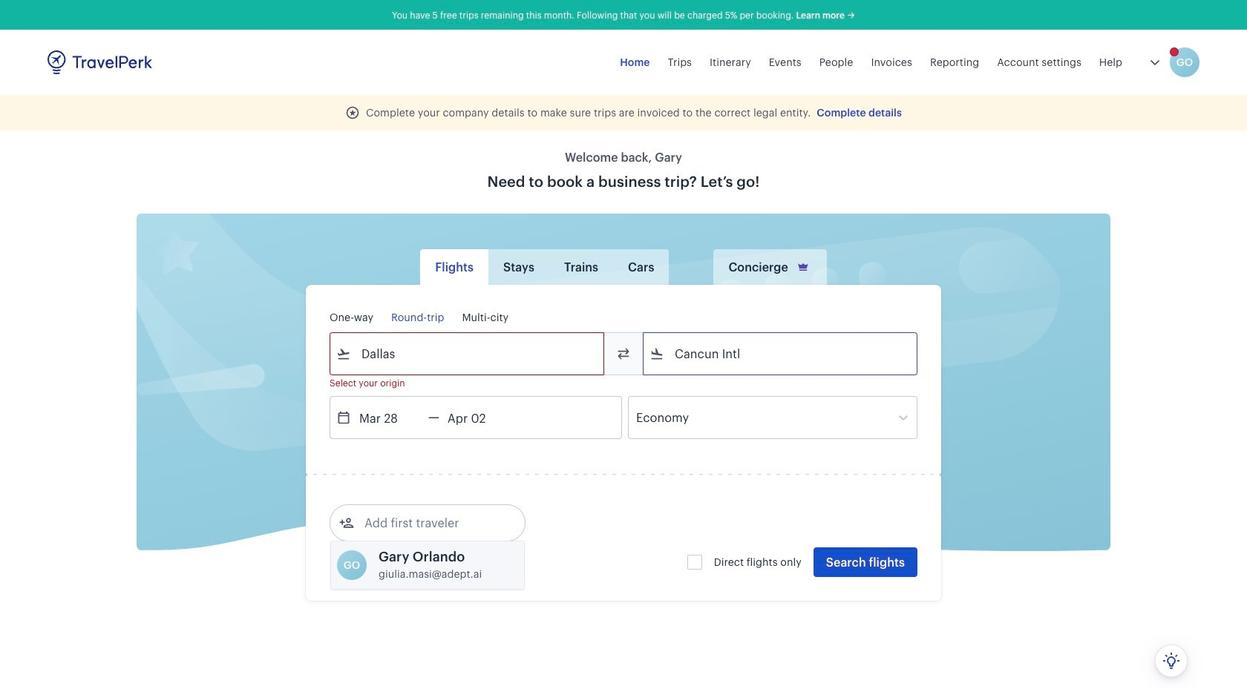 Task type: locate. For each thing, give the bounding box(es) containing it.
From search field
[[351, 342, 584, 366]]

Return text field
[[439, 397, 517, 439]]

Add first traveler search field
[[354, 512, 509, 535]]

Depart text field
[[351, 397, 428, 439]]



Task type: describe. For each thing, give the bounding box(es) containing it.
To search field
[[665, 342, 898, 366]]



